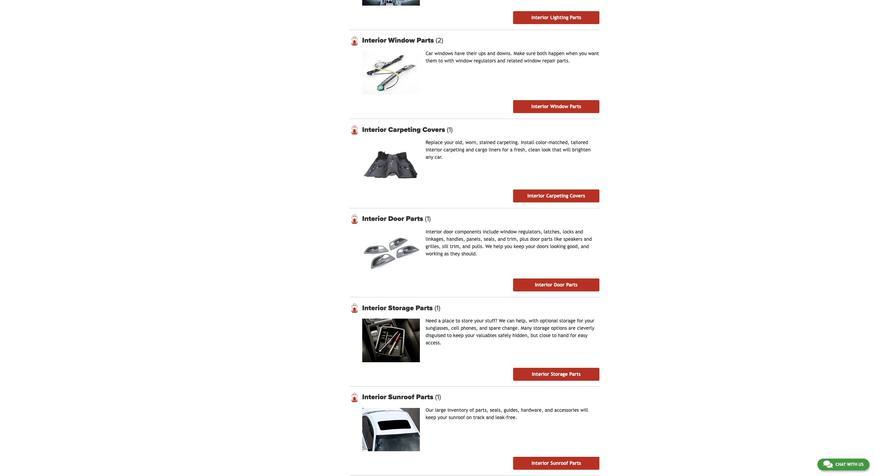 Task type: describe. For each thing, give the bounding box(es) containing it.
interior lighting parts
[[531, 15, 581, 20]]

parts.
[[557, 58, 570, 64]]

regulators,
[[519, 229, 543, 235]]

comments image
[[824, 461, 833, 469]]

a inside need a place to store your stuff? we can help, with optional storage for your sunglasses, cell phones, and spare change. many storage options are cleverly disguised to keep your valuables safely hidden, but close to hand for easy access.
[[438, 318, 441, 324]]

guides,
[[504, 408, 520, 413]]

parts for interior lighting parts link
[[570, 15, 581, 20]]

1 horizontal spatial storage
[[560, 318, 576, 324]]

and up help
[[498, 236, 506, 242]]

your inside replace your old, worn, stained carpeting. install color-matched, tailored interior carpeting and cargo liners for a fresh, clean look that will brighten any car.
[[444, 140, 454, 145]]

color-
[[536, 140, 549, 145]]

0 horizontal spatial door
[[444, 229, 454, 235]]

0 horizontal spatial interior carpeting covers
[[362, 126, 447, 134]]

replace
[[426, 140, 443, 145]]

help
[[494, 244, 503, 249]]

related
[[507, 58, 523, 64]]

interior door components include window regulators, latches, locks and linkages, handles, panels, seals, and trim, plus door parts like speakers and grilles, sill trim, and pulls. we help you keep your doors looking good, and working as they should.
[[426, 229, 592, 257]]

optional
[[540, 318, 558, 324]]

to down options
[[552, 333, 557, 339]]

working
[[426, 251, 443, 257]]

door for the bottom interior door parts link
[[554, 282, 565, 288]]

hidden,
[[513, 333, 529, 339]]

components
[[455, 229, 481, 235]]

need a place to store your stuff? we can help, with optional storage for your sunglasses, cell phones, and spare change. many storage options are cleverly disguised to keep your valuables safely hidden, but close to hand for easy access.
[[426, 318, 595, 346]]

liners
[[489, 147, 501, 153]]

1 horizontal spatial window
[[550, 104, 569, 109]]

safely
[[498, 333, 511, 339]]

like
[[554, 236, 562, 242]]

sure
[[526, 51, 536, 56]]

large
[[435, 408, 446, 413]]

need
[[426, 318, 437, 324]]

0 vertical spatial interior storage parts link
[[362, 304, 599, 313]]

interior carpeting covers thumbnail image image
[[362, 141, 420, 184]]

options
[[551, 326, 567, 331]]

change.
[[502, 326, 520, 331]]

your inside our large inventory of parts, seals, guides, hardware, and accessories will keep your sunroof on track and leak-free.
[[438, 415, 447, 421]]

us
[[859, 463, 864, 468]]

spare
[[489, 326, 501, 331]]

grilles,
[[426, 244, 441, 249]]

1 vertical spatial interior sunroof parts link
[[513, 457, 599, 470]]

replace your old, worn, stained carpeting. install color-matched, tailored interior carpeting and cargo liners for a fresh, clean look that will brighten any car.
[[426, 140, 591, 160]]

install
[[521, 140, 535, 145]]

parts for top interior door parts link
[[406, 215, 423, 223]]

panels,
[[467, 236, 483, 242]]

interior sunroof parts thumbnail image image
[[362, 408, 420, 452]]

cleverly
[[577, 326, 595, 331]]

1 vertical spatial interior door parts link
[[513, 279, 599, 292]]

but
[[531, 333, 538, 339]]

0 vertical spatial interior door parts
[[362, 215, 425, 223]]

1 vertical spatial interior sunroof parts
[[532, 461, 581, 467]]

track
[[473, 415, 485, 421]]

are
[[569, 326, 576, 331]]

storage for the bottommost interior storage parts link
[[551, 372, 568, 377]]

and up should.
[[463, 244, 471, 249]]

carpeting
[[444, 147, 465, 153]]

0 horizontal spatial window
[[456, 58, 472, 64]]

0 vertical spatial interior carpeting covers link
[[362, 126, 599, 134]]

can
[[507, 318, 515, 324]]

good,
[[567, 244, 580, 249]]

linkages,
[[426, 236, 445, 242]]

to down cell
[[447, 333, 452, 339]]

your down phones,
[[465, 333, 475, 339]]

they
[[450, 251, 460, 257]]

cell
[[451, 326, 459, 331]]

sunroof for the bottommost "interior sunroof parts" link
[[551, 461, 568, 467]]

window inside interior door components include window regulators, latches, locks and linkages, handles, panels, seals, and trim, plus door parts like speakers and grilles, sill trim, and pulls. we help you keep your doors looking good, and working as they should.
[[500, 229, 517, 235]]

2 horizontal spatial window
[[524, 58, 541, 64]]

seals, inside our large inventory of parts, seals, guides, hardware, and accessories will keep your sunroof on track and leak-free.
[[490, 408, 503, 413]]

our large inventory of parts, seals, guides, hardware, and accessories will keep your sunroof on track and leak-free.
[[426, 408, 589, 421]]

our
[[426, 408, 434, 413]]

repair
[[543, 58, 556, 64]]

have
[[455, 51, 465, 56]]

interior lighting parts thumbnail image image
[[362, 0, 420, 6]]

brighten
[[572, 147, 591, 153]]

that
[[552, 147, 562, 153]]

will inside our large inventory of parts, seals, guides, hardware, and accessories will keep your sunroof on track and leak-free.
[[581, 408, 589, 413]]

tailored
[[571, 140, 588, 145]]

0 vertical spatial interior window parts link
[[362, 36, 599, 45]]

happen
[[549, 51, 565, 56]]

your inside interior door components include window regulators, latches, locks and linkages, handles, panels, seals, and trim, plus door parts like speakers and grilles, sill trim, and pulls. we help you keep your doors looking good, and working as they should.
[[526, 244, 535, 249]]

0 horizontal spatial carpeting
[[388, 126, 421, 134]]

valuables
[[476, 333, 497, 339]]

1 horizontal spatial door
[[530, 236, 540, 242]]

you inside interior door components include window regulators, latches, locks and linkages, handles, panels, seals, and trim, plus door parts like speakers and grilles, sill trim, and pulls. we help you keep your doors looking good, and working as they should.
[[505, 244, 512, 249]]

them
[[426, 58, 437, 64]]

will inside replace your old, worn, stained carpeting. install color-matched, tailored interior carpeting and cargo liners for a fresh, clean look that will brighten any car.
[[563, 147, 571, 153]]

and right good, at the bottom right
[[581, 244, 589, 249]]

and up speakers
[[575, 229, 583, 235]]

look
[[542, 147, 551, 153]]

sunroof
[[449, 415, 465, 421]]

with inside car windows have their ups and downs. make sure both happen when you want them to with window regulators and related window repair parts.
[[445, 58, 454, 64]]

you inside car windows have their ups and downs. make sure both happen when you want them to with window regulators and related window repair parts.
[[579, 51, 587, 56]]

hardware,
[[521, 408, 544, 413]]

of
[[470, 408, 474, 413]]

doors
[[537, 244, 549, 249]]

storage for the top interior storage parts link
[[388, 304, 414, 313]]

interior inside interior door components include window regulators, latches, locks and linkages, handles, panels, seals, and trim, plus door parts like speakers and grilles, sill trim, and pulls. we help you keep your doors looking good, and working as they should.
[[426, 229, 442, 235]]

any
[[426, 155, 433, 160]]

as
[[444, 251, 449, 257]]

parts for the bottommost interior storage parts link
[[569, 372, 581, 377]]

your up the cleverly
[[585, 318, 595, 324]]

help,
[[516, 318, 528, 324]]

2 horizontal spatial for
[[577, 318, 584, 324]]

with inside need a place to store your stuff? we can help, with optional storage for your sunglasses, cell phones, and spare change. many storage options are cleverly disguised to keep your valuables safely hidden, but close to hand for easy access.
[[529, 318, 539, 324]]

old,
[[455, 140, 464, 145]]

parts for the bottom interior door parts link
[[566, 282, 578, 288]]

and inside replace your old, worn, stained carpeting. install color-matched, tailored interior carpeting and cargo liners for a fresh, clean look that will brighten any car.
[[466, 147, 474, 153]]

keep inside interior door components include window regulators, latches, locks and linkages, handles, panels, seals, and trim, plus door parts like speakers and grilles, sill trim, and pulls. we help you keep your doors looking good, and working as they should.
[[514, 244, 524, 249]]

0 vertical spatial interior sunroof parts link
[[362, 394, 599, 402]]

windows
[[435, 51, 453, 56]]

when
[[566, 51, 578, 56]]

latches,
[[544, 229, 562, 235]]

keep inside need a place to store your stuff? we can help, with optional storage for your sunglasses, cell phones, and spare change. many storage options are cleverly disguised to keep your valuables safely hidden, but close to hand for easy access.
[[453, 333, 464, 339]]

2 vertical spatial with
[[847, 463, 858, 468]]

on
[[467, 415, 472, 421]]

to inside car windows have their ups and downs. make sure both happen when you want them to with window regulators and related window repair parts.
[[439, 58, 443, 64]]



Task type: vqa. For each thing, say whether or not it's contained in the screenshot.
bottommost seals,
yes



Task type: locate. For each thing, give the bounding box(es) containing it.
your down large
[[438, 415, 447, 421]]

1 vertical spatial trim,
[[450, 244, 461, 249]]

1 vertical spatial keep
[[453, 333, 464, 339]]

looking
[[550, 244, 566, 249]]

1 vertical spatial storage
[[534, 326, 550, 331]]

0 vertical spatial interior storage parts
[[362, 304, 435, 313]]

car windows have their ups and downs. make sure both happen when you want them to with window regulators and related window repair parts.
[[426, 51, 599, 64]]

accessories
[[555, 408, 579, 413]]

1 horizontal spatial sunroof
[[551, 461, 568, 467]]

1 horizontal spatial storage
[[551, 372, 568, 377]]

1 vertical spatial interior storage parts
[[532, 372, 581, 377]]

carpeting.
[[497, 140, 520, 145]]

1 horizontal spatial for
[[570, 333, 577, 339]]

and right ups
[[487, 51, 495, 56]]

0 vertical spatial door
[[388, 215, 404, 223]]

locks
[[563, 229, 574, 235]]

with left us
[[847, 463, 858, 468]]

interior
[[531, 15, 549, 20], [362, 36, 387, 45], [532, 104, 549, 109], [362, 126, 387, 134], [528, 193, 545, 199], [362, 215, 387, 223], [426, 229, 442, 235], [535, 282, 553, 288], [362, 304, 387, 313], [532, 372, 550, 377], [362, 394, 387, 402], [532, 461, 549, 467]]

1 horizontal spatial a
[[510, 147, 513, 153]]

interior door parts thumbnail image image
[[362, 230, 420, 273]]

2 vertical spatial keep
[[426, 415, 436, 421]]

0 vertical spatial carpeting
[[388, 126, 421, 134]]

1 horizontal spatial interior storage parts
[[532, 372, 581, 377]]

for inside replace your old, worn, stained carpeting. install color-matched, tailored interior carpeting and cargo liners for a fresh, clean look that will brighten any car.
[[502, 147, 509, 153]]

1 vertical spatial for
[[577, 318, 584, 324]]

trim,
[[507, 236, 518, 242], [450, 244, 461, 249]]

interior window parts thumbnail image image
[[362, 51, 420, 95]]

and right speakers
[[584, 236, 592, 242]]

keep down the plus
[[514, 244, 524, 249]]

sill
[[442, 244, 449, 249]]

clean
[[529, 147, 540, 153]]

speakers
[[564, 236, 583, 242]]

0 vertical spatial covers
[[423, 126, 445, 134]]

we left help
[[486, 244, 492, 249]]

will
[[563, 147, 571, 153], [581, 408, 589, 413]]

to up cell
[[456, 318, 460, 324]]

0 horizontal spatial covers
[[423, 126, 445, 134]]

pulls.
[[472, 244, 484, 249]]

trim, left the plus
[[507, 236, 518, 242]]

inventory
[[448, 408, 468, 413]]

phones,
[[461, 326, 478, 331]]

should.
[[462, 251, 478, 257]]

1 vertical spatial with
[[529, 318, 539, 324]]

0 vertical spatial with
[[445, 58, 454, 64]]

and right hardware,
[[545, 408, 553, 413]]

interior sunroof parts
[[362, 394, 435, 402], [532, 461, 581, 467]]

0 horizontal spatial will
[[563, 147, 571, 153]]

1 horizontal spatial interior window parts
[[532, 104, 581, 109]]

seals, inside interior door components include window regulators, latches, locks and linkages, handles, panels, seals, and trim, plus door parts like speakers and grilles, sill trim, and pulls. we help you keep your doors looking good, and working as they should.
[[484, 236, 496, 242]]

interior storage parts for the top interior storage parts link
[[362, 304, 435, 313]]

0 vertical spatial for
[[502, 147, 509, 153]]

car.
[[435, 155, 443, 160]]

0 vertical spatial interior sunroof parts
[[362, 394, 435, 402]]

0 vertical spatial window
[[388, 36, 415, 45]]

parts for the top interior storage parts link
[[416, 304, 433, 313]]

1 horizontal spatial you
[[579, 51, 587, 56]]

fresh,
[[514, 147, 527, 153]]

window down the sure
[[524, 58, 541, 64]]

1 horizontal spatial carpeting
[[546, 193, 569, 199]]

0 horizontal spatial interior sunroof parts
[[362, 394, 435, 402]]

0 horizontal spatial interior door parts
[[362, 215, 425, 223]]

storage up close
[[534, 326, 550, 331]]

1 horizontal spatial keep
[[453, 333, 464, 339]]

a down carpeting.
[[510, 147, 513, 153]]

window right include
[[500, 229, 517, 235]]

0 vertical spatial seals,
[[484, 236, 496, 242]]

we inside need a place to store your stuff? we can help, with optional storage for your sunglasses, cell phones, and spare change. many storage options are cleverly disguised to keep your valuables safely hidden, but close to hand for easy access.
[[499, 318, 506, 324]]

ups
[[479, 51, 486, 56]]

your down the plus
[[526, 244, 535, 249]]

for
[[502, 147, 509, 153], [577, 318, 584, 324], [570, 333, 577, 339]]

your right store
[[474, 318, 484, 324]]

door for top interior door parts link
[[388, 215, 404, 223]]

0 horizontal spatial for
[[502, 147, 509, 153]]

1 vertical spatial seals,
[[490, 408, 503, 413]]

and down worn,
[[466, 147, 474, 153]]

0 vertical spatial a
[[510, 147, 513, 153]]

make
[[514, 51, 525, 56]]

plus
[[520, 236, 529, 242]]

window
[[388, 36, 415, 45], [550, 104, 569, 109]]

with down windows
[[445, 58, 454, 64]]

keep down our
[[426, 415, 436, 421]]

0 horizontal spatial a
[[438, 318, 441, 324]]

and down parts,
[[486, 415, 494, 421]]

2 horizontal spatial keep
[[514, 244, 524, 249]]

chat
[[836, 463, 846, 468]]

you right help
[[505, 244, 512, 249]]

parts for topmost "interior sunroof parts" link
[[416, 394, 434, 402]]

1 vertical spatial interior door parts
[[535, 282, 578, 288]]

and up valuables
[[480, 326, 487, 331]]

0 horizontal spatial with
[[445, 58, 454, 64]]

door
[[444, 229, 454, 235], [530, 236, 540, 242]]

1 vertical spatial covers
[[570, 193, 585, 199]]

0 vertical spatial trim,
[[507, 236, 518, 242]]

seals, up the leak-
[[490, 408, 503, 413]]

1 vertical spatial interior storage parts link
[[513, 368, 599, 381]]

your up carpeting
[[444, 140, 454, 145]]

1 vertical spatial we
[[499, 318, 506, 324]]

0 horizontal spatial you
[[505, 244, 512, 249]]

1 vertical spatial carpeting
[[546, 193, 569, 199]]

window down have
[[456, 58, 472, 64]]

include
[[483, 229, 499, 235]]

2 vertical spatial for
[[570, 333, 577, 339]]

keep
[[514, 244, 524, 249], [453, 333, 464, 339], [426, 415, 436, 421]]

we inside interior door components include window regulators, latches, locks and linkages, handles, panels, seals, and trim, plus door parts like speakers and grilles, sill trim, and pulls. we help you keep your doors looking good, and working as they should.
[[486, 244, 492, 249]]

0 vertical spatial interior door parts link
[[362, 215, 599, 223]]

interior door parts link
[[362, 215, 599, 223], [513, 279, 599, 292]]

sunroof for topmost "interior sunroof parts" link
[[388, 394, 415, 402]]

1 vertical spatial interior carpeting covers
[[528, 193, 585, 199]]

will right that
[[563, 147, 571, 153]]

door up handles,
[[444, 229, 454, 235]]

matched,
[[549, 140, 570, 145]]

1 vertical spatial interior window parts link
[[513, 100, 599, 113]]

parts,
[[476, 408, 489, 413]]

and
[[487, 51, 495, 56], [498, 58, 506, 64], [466, 147, 474, 153], [575, 229, 583, 235], [498, 236, 506, 242], [584, 236, 592, 242], [463, 244, 471, 249], [581, 244, 589, 249], [480, 326, 487, 331], [545, 408, 553, 413], [486, 415, 494, 421]]

seals,
[[484, 236, 496, 242], [490, 408, 503, 413]]

keep down cell
[[453, 333, 464, 339]]

you left want at the right
[[579, 51, 587, 56]]

interior
[[426, 147, 442, 153]]

1 horizontal spatial we
[[499, 318, 506, 324]]

hand
[[558, 333, 569, 339]]

0 vertical spatial sunroof
[[388, 394, 415, 402]]

interior lighting parts link
[[513, 11, 599, 24]]

for up the cleverly
[[577, 318, 584, 324]]

0 vertical spatial door
[[444, 229, 454, 235]]

0 horizontal spatial we
[[486, 244, 492, 249]]

interior door parts
[[362, 215, 425, 223], [535, 282, 578, 288]]

covers
[[423, 126, 445, 134], [570, 193, 585, 199]]

car
[[426, 51, 433, 56]]

0 horizontal spatial trim,
[[450, 244, 461, 249]]

and down downs.
[[498, 58, 506, 64]]

a
[[510, 147, 513, 153], [438, 318, 441, 324]]

1 vertical spatial sunroof
[[551, 461, 568, 467]]

1 vertical spatial door
[[530, 236, 540, 242]]

0 horizontal spatial door
[[388, 215, 404, 223]]

1 vertical spatial will
[[581, 408, 589, 413]]

0 vertical spatial interior carpeting covers
[[362, 126, 447, 134]]

chat with us link
[[818, 459, 870, 471]]

storage
[[388, 304, 414, 313], [551, 372, 568, 377]]

to
[[439, 58, 443, 64], [456, 318, 460, 324], [447, 333, 452, 339], [552, 333, 557, 339]]

0 vertical spatial will
[[563, 147, 571, 153]]

1 vertical spatial door
[[554, 282, 565, 288]]

sunglasses,
[[426, 326, 450, 331]]

door down regulators,
[[530, 236, 540, 242]]

free.
[[507, 415, 517, 421]]

interior window parts link
[[362, 36, 599, 45], [513, 100, 599, 113]]

for down are
[[570, 333, 577, 339]]

close
[[540, 333, 551, 339]]

trim, up "they" at the bottom right
[[450, 244, 461, 249]]

both
[[537, 51, 547, 56]]

interior storage parts link
[[362, 304, 599, 313], [513, 368, 599, 381]]

1 horizontal spatial window
[[500, 229, 517, 235]]

many
[[521, 326, 532, 331]]

seals, down include
[[484, 236, 496, 242]]

1 horizontal spatial will
[[581, 408, 589, 413]]

you
[[579, 51, 587, 56], [505, 244, 512, 249]]

place
[[442, 318, 454, 324]]

0 horizontal spatial window
[[388, 36, 415, 45]]

0 vertical spatial keep
[[514, 244, 524, 249]]

0 horizontal spatial sunroof
[[388, 394, 415, 402]]

2 horizontal spatial with
[[847, 463, 858, 468]]

1 horizontal spatial door
[[554, 282, 565, 288]]

0 vertical spatial storage
[[560, 318, 576, 324]]

1 horizontal spatial covers
[[570, 193, 585, 199]]

0 vertical spatial storage
[[388, 304, 414, 313]]

chat with us
[[836, 463, 864, 468]]

storage up are
[[560, 318, 576, 324]]

0 horizontal spatial interior storage parts
[[362, 304, 435, 313]]

want
[[588, 51, 599, 56]]

1 horizontal spatial with
[[529, 318, 539, 324]]

store
[[462, 318, 473, 324]]

door
[[388, 215, 404, 223], [554, 282, 565, 288]]

parts for the bottommost "interior sunroof parts" link
[[570, 461, 581, 467]]

worn,
[[466, 140, 478, 145]]

interior storage parts thumbnail image image
[[362, 319, 420, 363]]

1 horizontal spatial trim,
[[507, 236, 518, 242]]

a inside replace your old, worn, stained carpeting. install color-matched, tailored interior carpeting and cargo liners for a fresh, clean look that will brighten any car.
[[510, 147, 513, 153]]

interior sunroof parts link
[[362, 394, 599, 402], [513, 457, 599, 470]]

1 vertical spatial window
[[550, 104, 569, 109]]

regulators
[[474, 58, 496, 64]]

1 horizontal spatial interior sunroof parts
[[532, 461, 581, 467]]

1 vertical spatial storage
[[551, 372, 568, 377]]

keep inside our large inventory of parts, seals, guides, hardware, and accessories will keep your sunroof on track and leak-free.
[[426, 415, 436, 421]]

and inside need a place to store your stuff? we can help, with optional storage for your sunglasses, cell phones, and spare change. many storage options are cleverly disguised to keep your valuables safely hidden, but close to hand for easy access.
[[480, 326, 487, 331]]

1 vertical spatial a
[[438, 318, 441, 324]]

we
[[486, 244, 492, 249], [499, 318, 506, 324]]

disguised
[[426, 333, 446, 339]]

1 vertical spatial interior window parts
[[532, 104, 581, 109]]

0 horizontal spatial interior window parts
[[362, 36, 436, 45]]

0 vertical spatial we
[[486, 244, 492, 249]]

cargo
[[475, 147, 487, 153]]

leak-
[[496, 415, 507, 421]]

interior storage parts inside interior storage parts link
[[532, 372, 581, 377]]

a up sunglasses,
[[438, 318, 441, 324]]

to down windows
[[439, 58, 443, 64]]

1 vertical spatial you
[[505, 244, 512, 249]]

easy
[[578, 333, 588, 339]]

lighting
[[550, 15, 569, 20]]

will right accessories on the bottom of the page
[[581, 408, 589, 413]]

0 vertical spatial interior window parts
[[362, 36, 436, 45]]

0 vertical spatial you
[[579, 51, 587, 56]]

your
[[444, 140, 454, 145], [526, 244, 535, 249], [474, 318, 484, 324], [585, 318, 595, 324], [465, 333, 475, 339], [438, 415, 447, 421]]

we left can
[[499, 318, 506, 324]]

interior storage parts for the bottommost interior storage parts link
[[532, 372, 581, 377]]

sunroof
[[388, 394, 415, 402], [551, 461, 568, 467]]

access.
[[426, 340, 442, 346]]

stained
[[480, 140, 496, 145]]

stuff?
[[485, 318, 498, 324]]

interior storage parts
[[362, 304, 435, 313], [532, 372, 581, 377]]

with up many
[[529, 318, 539, 324]]

0 horizontal spatial keep
[[426, 415, 436, 421]]

handles,
[[447, 236, 465, 242]]

parts
[[542, 236, 553, 242]]

1 horizontal spatial interior door parts
[[535, 282, 578, 288]]

for down carpeting.
[[502, 147, 509, 153]]

1 horizontal spatial interior carpeting covers
[[528, 193, 585, 199]]

downs.
[[497, 51, 512, 56]]

1 vertical spatial interior carpeting covers link
[[513, 190, 599, 203]]



